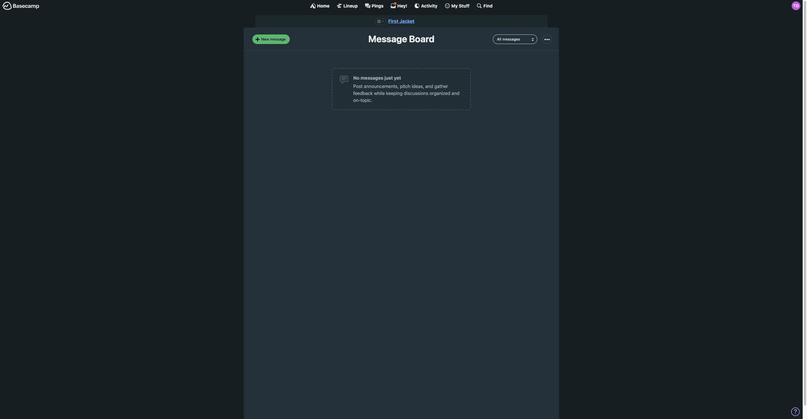 Task type: locate. For each thing, give the bounding box(es) containing it.
my stuff
[[451, 3, 470, 8]]

first jacket
[[388, 19, 415, 24]]

switch accounts image
[[2, 1, 39, 10]]

message
[[270, 37, 286, 41]]

1 horizontal spatial and
[[452, 91, 460, 96]]

pings
[[372, 3, 384, 8]]

gather
[[434, 84, 448, 89]]

discussions
[[404, 91, 428, 96]]

new message
[[261, 37, 286, 41]]

jacket
[[400, 19, 415, 24]]

no
[[353, 75, 360, 81]]

1 vertical spatial and
[[452, 91, 460, 96]]

feedback
[[353, 91, 373, 96]]

message
[[368, 33, 407, 44]]

hey!
[[398, 3, 407, 8]]

organized
[[430, 91, 450, 96]]

stuff
[[459, 3, 470, 8]]

messages
[[361, 75, 383, 81]]

and right organized
[[452, 91, 460, 96]]

first jacket link
[[388, 19, 415, 24]]

home link
[[310, 3, 330, 9]]

board
[[409, 33, 434, 44]]

yet
[[394, 75, 401, 81]]

and
[[425, 84, 433, 89], [452, 91, 460, 96]]

hey! button
[[391, 2, 407, 9]]

while
[[374, 91, 385, 96]]

and right ideas,
[[425, 84, 433, 89]]

activity link
[[414, 3, 438, 9]]

main element
[[0, 0, 803, 11]]

find
[[484, 3, 493, 8]]

0 vertical spatial and
[[425, 84, 433, 89]]



Task type: describe. For each thing, give the bounding box(es) containing it.
no messages just yet
[[353, 75, 401, 81]]

pings button
[[365, 3, 384, 9]]

just
[[385, 75, 393, 81]]

pitch
[[400, 84, 411, 89]]

0 horizontal spatial and
[[425, 84, 433, 89]]

tyler black image
[[792, 1, 801, 10]]

on-
[[353, 98, 361, 103]]

lineup link
[[337, 3, 358, 9]]

my
[[451, 3, 458, 8]]

home
[[317, 3, 330, 8]]

activity
[[421, 3, 438, 8]]

new
[[261, 37, 269, 41]]

find button
[[477, 3, 493, 9]]

ideas,
[[412, 84, 424, 89]]

keeping
[[386, 91, 403, 96]]

message board
[[368, 33, 434, 44]]

first
[[388, 19, 398, 24]]

lineup
[[344, 3, 358, 8]]

announcements,
[[364, 84, 399, 89]]

new message link
[[252, 35, 290, 44]]

post announcements, pitch ideas, and gather feedback while keeping discussions organized and on-topic.
[[353, 84, 460, 103]]

post
[[353, 84, 363, 89]]

my stuff button
[[445, 3, 470, 9]]

topic.
[[361, 98, 372, 103]]



Task type: vqa. For each thing, say whether or not it's contained in the screenshot.
leftmost TO
no



